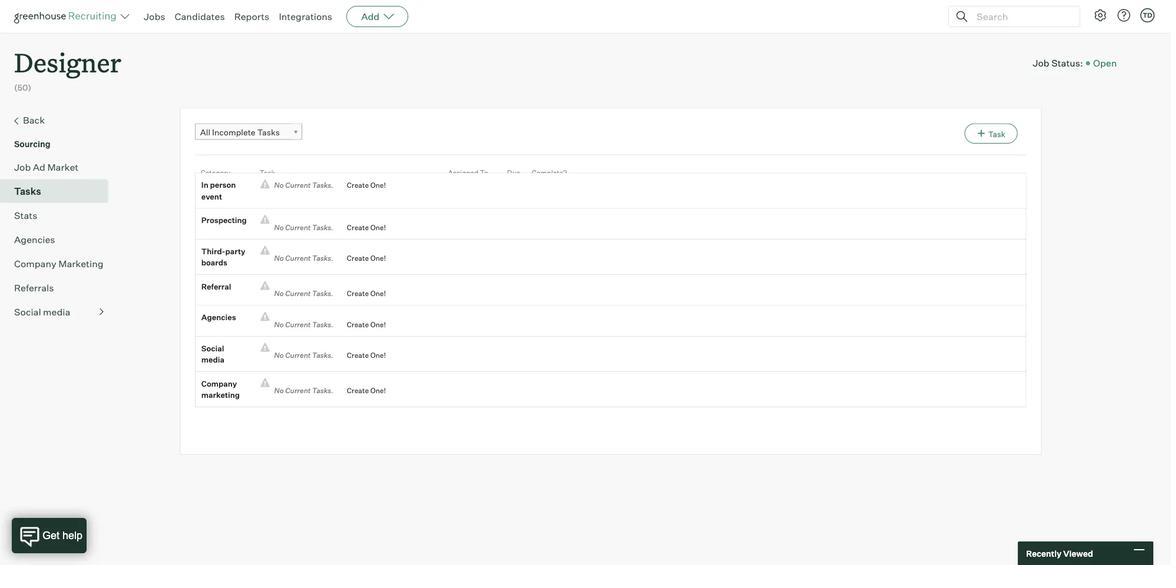 Task type: describe. For each thing, give the bounding box(es) containing it.
no current tasks. for third-party boards
[[270, 254, 338, 263]]

1 vertical spatial tasks
[[14, 185, 41, 197]]

company marketing
[[201, 379, 240, 400]]

add button
[[347, 6, 409, 27]]

designer
[[14, 45, 121, 80]]

boards
[[201, 258, 227, 268]]

no for third-party boards
[[274, 254, 284, 263]]

no for social media
[[274, 351, 284, 360]]

party
[[225, 247, 245, 256]]

marketing
[[58, 258, 103, 270]]

in person event
[[201, 180, 236, 201]]

company marketing link
[[14, 257, 104, 271]]

stats link
[[14, 208, 104, 223]]

no for company marketing
[[274, 387, 284, 396]]

create one! for company marketing
[[347, 387, 386, 396]]

one! for in person event
[[371, 181, 386, 190]]

create one! for in person event
[[347, 181, 386, 190]]

greenhouse recruiting image
[[14, 9, 120, 24]]

back
[[23, 114, 45, 126]]

job ad market
[[14, 161, 79, 173]]

in
[[201, 180, 208, 190]]

create one! link for social media
[[338, 350, 386, 362]]

current for company marketing
[[285, 387, 311, 396]]

person
[[210, 180, 236, 190]]

event
[[201, 192, 222, 201]]

designer link
[[14, 33, 121, 82]]

(50)
[[14, 83, 31, 93]]

stats
[[14, 210, 37, 221]]

incomplete
[[212, 127, 256, 137]]

one! for prospecting
[[371, 223, 386, 232]]

social inside the social media link
[[14, 306, 41, 318]]

candidates
[[175, 11, 225, 22]]

one! for referral
[[371, 290, 386, 298]]

tasks. for in person event
[[312, 181, 334, 190]]

no current tasks. for social media
[[270, 351, 338, 360]]

0 horizontal spatial agencies
[[14, 234, 55, 246]]

job ad market link
[[14, 160, 104, 174]]

configure image
[[1094, 8, 1108, 22]]

current for social media
[[285, 351, 311, 360]]

referrals link
[[14, 281, 104, 295]]

marketing
[[201, 391, 240, 400]]

job for job ad market
[[14, 161, 31, 173]]

one! for third-party boards
[[371, 254, 386, 263]]

no for prospecting
[[274, 223, 284, 232]]

0 horizontal spatial social media
[[14, 306, 70, 318]]

viewed
[[1064, 549, 1094, 559]]

third-
[[201, 247, 225, 256]]

create one! for prospecting
[[347, 223, 386, 232]]

referrals
[[14, 282, 54, 294]]

company for company marketing
[[201, 379, 237, 389]]

market
[[47, 161, 79, 173]]

create one! for social media
[[347, 351, 386, 360]]

social inside social media
[[201, 344, 224, 353]]

current for agencies
[[285, 320, 311, 329]]

no current tasks. for prospecting
[[270, 223, 338, 232]]

create one! link for agencies
[[338, 319, 386, 331]]

all
[[200, 127, 210, 137]]

category
[[201, 168, 231, 177]]

tasks. for referral
[[312, 290, 334, 298]]

no current tasks. for in person event
[[270, 181, 338, 190]]

sourcing
[[14, 139, 50, 149]]

job status:
[[1033, 57, 1084, 69]]

company marketing
[[14, 258, 103, 270]]

one! for company marketing
[[371, 387, 386, 396]]

create one! for agencies
[[347, 320, 386, 329]]

integrations link
[[279, 11, 333, 22]]

tasks link
[[14, 184, 104, 198]]

prospecting
[[201, 216, 247, 225]]

no current tasks. for agencies
[[270, 320, 338, 329]]

tasks. for social media
[[312, 351, 334, 360]]

create for company marketing
[[347, 387, 369, 396]]

tasks. for prospecting
[[312, 223, 334, 232]]



Task type: vqa. For each thing, say whether or not it's contained in the screenshot.
seventh Create One! "link" from the top
yes



Task type: locate. For each thing, give the bounding box(es) containing it.
7 no current tasks. from the top
[[270, 387, 338, 396]]

5 no current tasks. from the top
[[270, 320, 338, 329]]

3 one! from the top
[[371, 254, 386, 263]]

4 no current tasks. from the top
[[270, 290, 338, 298]]

1 horizontal spatial social media
[[201, 344, 224, 365]]

1 vertical spatial social
[[201, 344, 224, 353]]

1 horizontal spatial company
[[201, 379, 237, 389]]

task for sourcing
[[989, 129, 1006, 139]]

create one! link for prospecting
[[338, 222, 386, 234]]

agencies
[[14, 234, 55, 246], [201, 313, 236, 323]]

7 tasks. from the top
[[312, 387, 334, 396]]

open
[[1094, 57, 1118, 69]]

0 horizontal spatial job
[[14, 161, 31, 173]]

3 create from the top
[[347, 254, 369, 263]]

0 vertical spatial agencies
[[14, 234, 55, 246]]

tasks. for third-party boards
[[312, 254, 334, 263]]

2 create from the top
[[347, 223, 369, 232]]

7 no from the top
[[274, 387, 284, 396]]

create one! for third-party boards
[[347, 254, 386, 263]]

6 one! from the top
[[371, 351, 386, 360]]

2 create one! from the top
[[347, 223, 386, 232]]

6 create from the top
[[347, 351, 369, 360]]

job left ad at left
[[14, 161, 31, 173]]

no for in person event
[[274, 181, 284, 190]]

company for company marketing
[[14, 258, 56, 270]]

4 create from the top
[[347, 290, 369, 298]]

4 create one! from the top
[[347, 290, 386, 298]]

1 horizontal spatial job
[[1033, 57, 1050, 69]]

create one! link
[[338, 180, 386, 191], [338, 222, 386, 234], [338, 253, 386, 264], [338, 288, 386, 300], [338, 319, 386, 331], [338, 350, 386, 362], [338, 386, 386, 397]]

company inside company marketing
[[201, 379, 237, 389]]

media
[[43, 306, 70, 318], [201, 356, 224, 365]]

3 current from the top
[[285, 254, 311, 263]]

1 one! from the top
[[371, 181, 386, 190]]

td
[[1143, 11, 1153, 19]]

0 vertical spatial media
[[43, 306, 70, 318]]

no current tasks.
[[270, 181, 338, 190], [270, 223, 338, 232], [270, 254, 338, 263], [270, 290, 338, 298], [270, 320, 338, 329], [270, 351, 338, 360], [270, 387, 338, 396]]

current
[[285, 181, 311, 190], [285, 223, 311, 232], [285, 254, 311, 263], [285, 290, 311, 298], [285, 320, 311, 329], [285, 351, 311, 360], [285, 387, 311, 396]]

job for job status:
[[1033, 57, 1050, 69]]

create one! link for in person event
[[338, 180, 386, 191]]

all incomplete tasks link
[[195, 124, 302, 141]]

2 tasks. from the top
[[312, 223, 334, 232]]

1 create from the top
[[347, 181, 369, 190]]

2 one! from the top
[[371, 223, 386, 232]]

6 create one! from the top
[[347, 351, 386, 360]]

4 no from the top
[[274, 290, 284, 298]]

1 horizontal spatial agencies
[[201, 313, 236, 323]]

jobs link
[[144, 11, 165, 22]]

1 vertical spatial task
[[260, 168, 275, 177]]

one! for social media
[[371, 351, 386, 360]]

4 current from the top
[[285, 290, 311, 298]]

1 horizontal spatial task
[[989, 129, 1006, 139]]

1 vertical spatial agencies
[[201, 313, 236, 323]]

task for task
[[260, 168, 275, 177]]

reports link
[[234, 11, 270, 22]]

2 current from the top
[[285, 223, 311, 232]]

referral
[[201, 282, 231, 292]]

1 vertical spatial job
[[14, 161, 31, 173]]

create for agencies
[[347, 320, 369, 329]]

social media
[[14, 306, 70, 318], [201, 344, 224, 365]]

create for third-party boards
[[347, 254, 369, 263]]

one!
[[371, 181, 386, 190], [371, 223, 386, 232], [371, 254, 386, 263], [371, 290, 386, 298], [371, 320, 386, 329], [371, 351, 386, 360], [371, 387, 386, 396]]

5 create one! from the top
[[347, 320, 386, 329]]

1 horizontal spatial tasks
[[257, 127, 280, 137]]

4 create one! link from the top
[[338, 288, 386, 300]]

7 create one! from the top
[[347, 387, 386, 396]]

tasks. for company marketing
[[312, 387, 334, 396]]

tasks.
[[312, 181, 334, 190], [312, 223, 334, 232], [312, 254, 334, 263], [312, 290, 334, 298], [312, 320, 334, 329], [312, 351, 334, 360], [312, 387, 334, 396]]

tasks up 'stats'
[[14, 185, 41, 197]]

7 create one! link from the top
[[338, 386, 386, 397]]

7 create from the top
[[347, 387, 369, 396]]

1 no from the top
[[274, 181, 284, 190]]

no current tasks. for company marketing
[[270, 387, 338, 396]]

assigned to
[[448, 168, 489, 177]]

social media up company marketing
[[201, 344, 224, 365]]

0 horizontal spatial company
[[14, 258, 56, 270]]

add
[[361, 11, 380, 22]]

2 no from the top
[[274, 223, 284, 232]]

create one! link for referral
[[338, 288, 386, 300]]

3 no from the top
[[274, 254, 284, 263]]

create
[[347, 181, 369, 190], [347, 223, 369, 232], [347, 254, 369, 263], [347, 290, 369, 298], [347, 320, 369, 329], [347, 351, 369, 360], [347, 387, 369, 396]]

create one! link for company marketing
[[338, 386, 386, 397]]

5 create one! link from the top
[[338, 319, 386, 331]]

recently viewed
[[1027, 549, 1094, 559]]

1 horizontal spatial media
[[201, 356, 224, 365]]

company
[[14, 258, 56, 270], [201, 379, 237, 389]]

1 create one! from the top
[[347, 181, 386, 190]]

company up 'referrals'
[[14, 258, 56, 270]]

1 create one! link from the top
[[338, 180, 386, 191]]

to
[[480, 168, 489, 177]]

job
[[1033, 57, 1050, 69], [14, 161, 31, 173]]

media up company marketing
[[201, 356, 224, 365]]

reports
[[234, 11, 270, 22]]

company up the marketing
[[201, 379, 237, 389]]

no for referral
[[274, 290, 284, 298]]

6 tasks. from the top
[[312, 351, 334, 360]]

create for in person event
[[347, 181, 369, 190]]

1 current from the top
[[285, 181, 311, 190]]

recently
[[1027, 549, 1062, 559]]

4 tasks. from the top
[[312, 290, 334, 298]]

1 vertical spatial social media
[[201, 344, 224, 365]]

ad
[[33, 161, 45, 173]]

assigned
[[448, 168, 479, 177]]

integrations
[[279, 11, 333, 22]]

jobs
[[144, 11, 165, 22]]

2 create one! link from the top
[[338, 222, 386, 234]]

Search text field
[[974, 8, 1070, 25]]

agencies link
[[14, 233, 104, 247]]

0 horizontal spatial task
[[260, 168, 275, 177]]

6 create one! link from the top
[[338, 350, 386, 362]]

7 one! from the top
[[371, 387, 386, 396]]

create one! for referral
[[347, 290, 386, 298]]

social media down 'referrals'
[[14, 306, 70, 318]]

1 vertical spatial media
[[201, 356, 224, 365]]

0 vertical spatial company
[[14, 258, 56, 270]]

5 no from the top
[[274, 320, 284, 329]]

3 create one! link from the top
[[338, 253, 386, 264]]

status:
[[1052, 57, 1084, 69]]

designer (50)
[[14, 45, 121, 93]]

1 horizontal spatial social
[[201, 344, 224, 353]]

5 one! from the top
[[371, 320, 386, 329]]

3 tasks. from the top
[[312, 254, 334, 263]]

current for third-party boards
[[285, 254, 311, 263]]

current for referral
[[285, 290, 311, 298]]

create for referral
[[347, 290, 369, 298]]

social up company marketing
[[201, 344, 224, 353]]

6 no current tasks. from the top
[[270, 351, 338, 360]]

one! for agencies
[[371, 320, 386, 329]]

0 vertical spatial task
[[989, 129, 1006, 139]]

0 horizontal spatial media
[[43, 306, 70, 318]]

tasks
[[257, 127, 280, 137], [14, 185, 41, 197]]

td button
[[1141, 8, 1155, 22]]

5 tasks. from the top
[[312, 320, 334, 329]]

no
[[274, 181, 284, 190], [274, 223, 284, 232], [274, 254, 284, 263], [274, 290, 284, 298], [274, 320, 284, 329], [274, 351, 284, 360], [274, 387, 284, 396]]

no for agencies
[[274, 320, 284, 329]]

6 current from the top
[[285, 351, 311, 360]]

social media link
[[14, 305, 104, 319]]

create one!
[[347, 181, 386, 190], [347, 223, 386, 232], [347, 254, 386, 263], [347, 290, 386, 298], [347, 320, 386, 329], [347, 351, 386, 360], [347, 387, 386, 396]]

5 create from the top
[[347, 320, 369, 329]]

social
[[14, 306, 41, 318], [201, 344, 224, 353]]

media down referrals "link"
[[43, 306, 70, 318]]

agencies down referral on the left of the page
[[201, 313, 236, 323]]

tasks. for agencies
[[312, 320, 334, 329]]

create for social media
[[347, 351, 369, 360]]

0 vertical spatial job
[[1033, 57, 1050, 69]]

0 vertical spatial social media
[[14, 306, 70, 318]]

5 current from the top
[[285, 320, 311, 329]]

third-party boards
[[201, 247, 245, 268]]

3 create one! from the top
[[347, 254, 386, 263]]

current for in person event
[[285, 181, 311, 190]]

agencies down 'stats'
[[14, 234, 55, 246]]

due
[[507, 168, 521, 177]]

no current tasks. for referral
[[270, 290, 338, 298]]

1 vertical spatial company
[[201, 379, 237, 389]]

0 horizontal spatial tasks
[[14, 185, 41, 197]]

1 no current tasks. from the top
[[270, 181, 338, 190]]

complete?
[[532, 168, 567, 177]]

0 vertical spatial tasks
[[257, 127, 280, 137]]

4 one! from the top
[[371, 290, 386, 298]]

all incomplete tasks
[[200, 127, 280, 137]]

0 vertical spatial social
[[14, 306, 41, 318]]

current for prospecting
[[285, 223, 311, 232]]

tasks right incomplete
[[257, 127, 280, 137]]

task
[[989, 129, 1006, 139], [260, 168, 275, 177]]

create for prospecting
[[347, 223, 369, 232]]

7 current from the top
[[285, 387, 311, 396]]

td button
[[1139, 6, 1158, 25]]

back link
[[14, 113, 104, 128]]

0 horizontal spatial social
[[14, 306, 41, 318]]

1 tasks. from the top
[[312, 181, 334, 190]]

social down 'referrals'
[[14, 306, 41, 318]]

create one! link for third-party boards
[[338, 253, 386, 264]]

candidates link
[[175, 11, 225, 22]]

job left status:
[[1033, 57, 1050, 69]]

6 no from the top
[[274, 351, 284, 360]]

2 no current tasks. from the top
[[270, 223, 338, 232]]

3 no current tasks. from the top
[[270, 254, 338, 263]]



